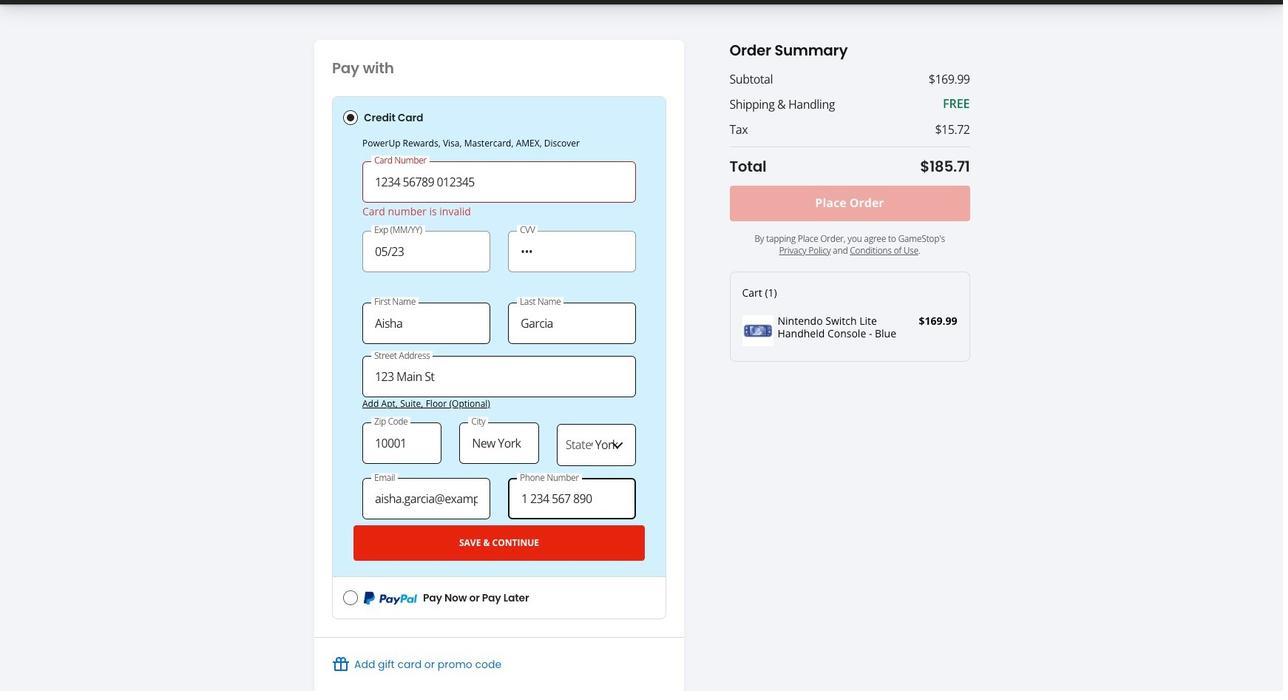 Task type: vqa. For each thing, say whether or not it's contained in the screenshot.
Search games, consoles & more SEARCH BOX
no



Task type: locate. For each thing, give the bounding box(es) containing it.
None email field
[[363, 478, 491, 520]]

None text field
[[363, 423, 442, 464], [460, 423, 539, 464], [363, 423, 442, 464], [460, 423, 539, 464]]

tab list
[[332, 96, 667, 620]]

None text field
[[363, 161, 636, 203], [363, 231, 491, 272], [363, 302, 491, 344], [508, 302, 636, 344], [363, 356, 636, 398], [363, 161, 636, 203], [363, 231, 491, 272], [363, 302, 491, 344], [508, 302, 636, 344], [363, 356, 636, 398]]

None password field
[[508, 231, 636, 272]]

None telephone field
[[508, 478, 636, 520]]



Task type: describe. For each thing, give the bounding box(es) containing it.
gift card image
[[332, 656, 350, 674]]

nintendo switch lite handheld console - blue image
[[743, 315, 774, 346]]



